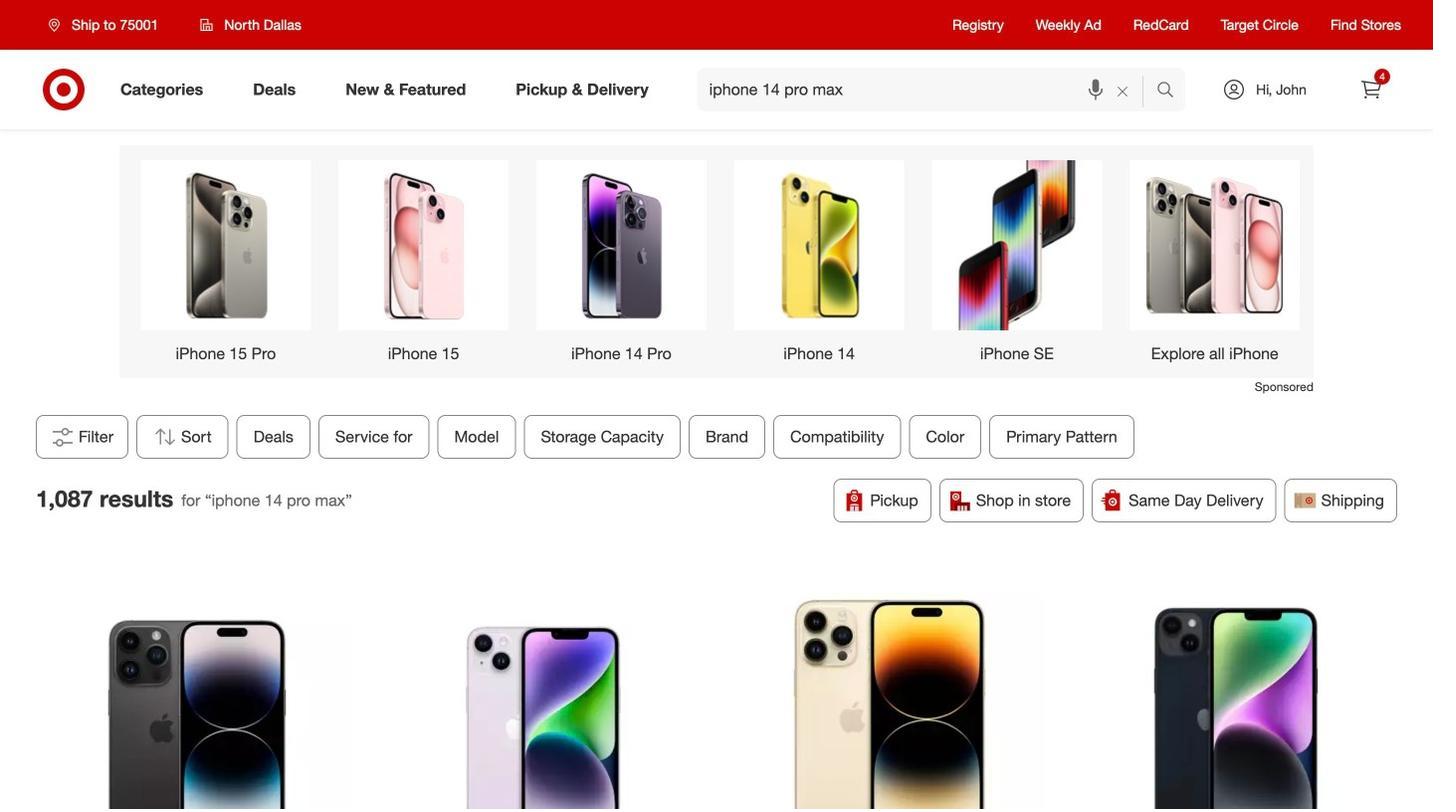 Task type: vqa. For each thing, say whether or not it's contained in the screenshot.
THE APPLE IPHONE 14 PLUS image
yes



Task type: describe. For each thing, give the bounding box(es) containing it.
What can we help you find? suggestions appear below search field
[[698, 68, 1162, 112]]



Task type: locate. For each thing, give the bounding box(es) containing it.
apple iphone 14 pro max image
[[736, 566, 1044, 810], [736, 566, 1044, 810]]

advertisement element
[[119, 145, 1314, 378]]

apple iphone 14 plus image
[[1083, 566, 1391, 810], [1083, 566, 1391, 810]]

apple iphone 14 pro image
[[43, 566, 351, 810], [43, 566, 351, 810]]

apple iphone 14 image
[[390, 566, 698, 810], [390, 566, 698, 810]]



